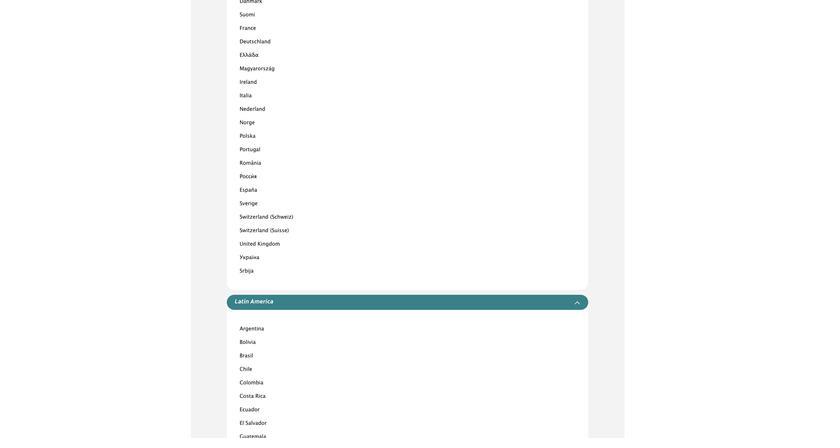 Task type: vqa. For each thing, say whether or not it's contained in the screenshot.
Brasil
yes



Task type: locate. For each thing, give the bounding box(es) containing it.
polska link
[[240, 134, 256, 139]]

1 switzerland from the top
[[240, 215, 269, 220]]

switzerland up the 'united kingdom'
[[240, 228, 269, 233]]

españa link
[[240, 188, 257, 193]]

2 switzerland from the top
[[240, 228, 269, 233]]

switzerland for switzerland (schweiz)
[[240, 215, 269, 220]]

1 vertical spatial switzerland
[[240, 228, 269, 233]]

el salvador link
[[240, 421, 267, 426]]

italia link
[[240, 93, 252, 98]]

nederland link
[[240, 107, 265, 112]]

srbija link
[[240, 269, 254, 274]]

suomi link
[[240, 12, 255, 17]]

america
[[250, 297, 274, 305]]

latin america
[[235, 297, 274, 305]]

deutschland
[[240, 39, 271, 44]]

united
[[240, 242, 256, 247]]

switzerland (schweiz) link
[[240, 215, 293, 220]]

ελλάδα link
[[240, 53, 259, 58]]

portugal
[[240, 147, 260, 152]]

росси́я link
[[240, 174, 257, 179]]

românia link
[[240, 161, 261, 166]]

norge link
[[240, 120, 255, 125]]

ελλάδα
[[240, 53, 259, 58]]

el
[[240, 421, 244, 426]]

magyarország link
[[240, 66, 275, 71]]

0 vertical spatial switzerland
[[240, 215, 269, 220]]

switzerland for switzerland (suisse)
[[240, 228, 269, 233]]

росси́я
[[240, 174, 257, 179]]

suomi
[[240, 12, 255, 17]]

switzerland (suisse)
[[240, 228, 289, 233]]

argentina
[[240, 327, 264, 332]]

switzerland
[[240, 215, 269, 220], [240, 228, 269, 233]]

switzerland down the sverige
[[240, 215, 269, 220]]

colombia
[[240, 381, 263, 386]]



Task type: describe. For each thing, give the bounding box(es) containing it.
latin
[[235, 297, 249, 305]]

costa rica link
[[240, 394, 266, 399]]

sverige link
[[240, 201, 258, 206]]

polska
[[240, 134, 256, 139]]

românia
[[240, 161, 261, 166]]

france
[[240, 26, 256, 31]]

brasil
[[240, 354, 253, 359]]

(schweiz)
[[270, 215, 293, 220]]

united kingdom link
[[240, 242, 280, 247]]

bolivia
[[240, 340, 256, 345]]

portugal link
[[240, 147, 260, 152]]

deutschland link
[[240, 39, 271, 44]]

el salvador
[[240, 421, 267, 426]]

nederland
[[240, 107, 265, 112]]

bolivia link
[[240, 340, 256, 345]]

україна
[[240, 255, 259, 260]]

colombia link
[[240, 381, 263, 386]]

switzerland (schweiz)
[[240, 215, 293, 220]]

ecuador link
[[240, 408, 260, 413]]

united kingdom
[[240, 242, 280, 247]]

srbija
[[240, 269, 254, 274]]

(suisse)
[[270, 228, 289, 233]]

france link
[[240, 26, 256, 31]]

magyarország
[[240, 66, 275, 71]]

costa
[[240, 394, 254, 399]]

україна link
[[240, 255, 259, 260]]

ireland link
[[240, 80, 257, 85]]

chile
[[240, 367, 252, 372]]

costa rica
[[240, 394, 266, 399]]

kingdom
[[258, 242, 280, 247]]

sverige
[[240, 201, 258, 206]]

salvador
[[246, 421, 267, 426]]

latin america button
[[235, 297, 274, 305]]

españa
[[240, 188, 257, 193]]

chile link
[[240, 367, 252, 372]]

switzerland (suisse) link
[[240, 228, 289, 233]]

argentina link
[[240, 327, 264, 332]]

ireland
[[240, 80, 257, 85]]

ecuador
[[240, 408, 260, 413]]

norge
[[240, 120, 255, 125]]

brasil link
[[240, 354, 253, 359]]

italia
[[240, 93, 252, 98]]

rica
[[255, 394, 266, 399]]



